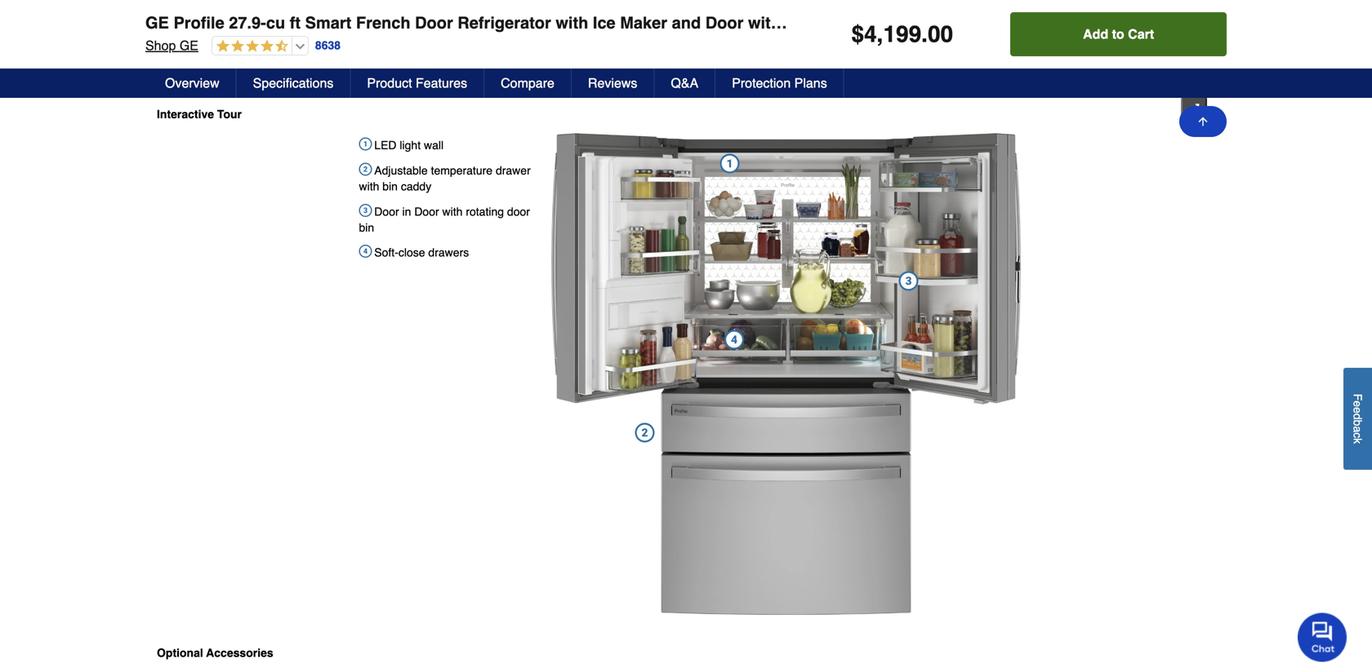 Task type: vqa. For each thing, say whether or not it's contained in the screenshot.
the bottom with
yes



Task type: describe. For each thing, give the bounding box(es) containing it.
drawer
[[496, 164, 531, 177]]

f e e d b a c k
[[1351, 394, 1364, 444]]

0 vertical spatial ge
[[145, 13, 169, 32]]

.
[[921, 21, 928, 47]]

reviews button
[[572, 69, 655, 98]]

protection
[[732, 76, 791, 91]]

cu
[[266, 13, 285, 32]]

1 e from the top
[[1351, 401, 1364, 407]]

door
[[507, 205, 530, 218]]

protection plans button
[[716, 69, 844, 98]]

k
[[1351, 439, 1364, 444]]

caddy
[[401, 180, 431, 193]]

maker
[[620, 13, 667, 32]]

rotating
[[466, 205, 504, 218]]

f
[[1351, 394, 1364, 401]]

in
[[402, 205, 411, 218]]

1 vertical spatial ge
[[180, 38, 198, 53]]

cart
[[1128, 27, 1154, 42]]

interactive tour
[[157, 108, 242, 121]]

00
[[928, 21, 953, 47]]

overview button
[[149, 69, 237, 98]]

product features
[[367, 76, 467, 91]]

door left $
[[800, 13, 838, 32]]

soft-close drawers
[[374, 246, 469, 259]]

4.5 stars image
[[212, 39, 288, 54]]

door in door with rotating door bin
[[359, 205, 530, 234]]

27.9-
[[229, 13, 266, 32]]

d
[[1351, 414, 1364, 420]]

soft-
[[374, 246, 398, 259]]

plans
[[794, 76, 827, 91]]

interactive
[[157, 108, 214, 121]]

protection plans
[[732, 76, 827, 91]]

add to cart button
[[1010, 12, 1227, 56]]

(fingerprint-
[[842, 13, 940, 32]]

temperature
[[431, 164, 493, 177]]

specifications
[[253, 76, 334, 91]]

ge profile 27.9-cu ft smart french door refrigerator with ice maker and door within door (fingerprint-resistant stainless steel) energy star
[[145, 13, 1254, 32]]

optional
[[157, 647, 203, 660]]

reviews
[[588, 76, 637, 91]]

to
[[1112, 27, 1124, 42]]

adjustable
[[374, 164, 428, 177]]

with for door in door with rotating door bin
[[442, 205, 463, 218]]

$
[[851, 21, 864, 47]]

add
[[1083, 27, 1108, 42]]

add to cart
[[1083, 27, 1154, 42]]

features
[[416, 76, 467, 91]]

q&a button
[[655, 69, 716, 98]]

light
[[400, 139, 421, 152]]

$ 4,199 . 00
[[851, 21, 953, 47]]

f e e d b a c k button
[[1344, 368, 1372, 470]]



Task type: locate. For each thing, give the bounding box(es) containing it.
bin inside adjustable temperature drawer with bin caddy
[[382, 180, 398, 193]]

a
[[1351, 427, 1364, 433]]

product
[[367, 76, 412, 91]]

within
[[748, 13, 795, 32]]

0 horizontal spatial with
[[359, 180, 379, 193]]

ge
[[145, 13, 169, 32], [180, 38, 198, 53]]

energy
[[1137, 13, 1206, 32]]

1 vertical spatial bin
[[359, 221, 374, 234]]

shop ge
[[145, 38, 198, 53]]

2 horizontal spatial with
[[556, 13, 588, 32]]

profile
[[174, 13, 224, 32]]

e up b
[[1351, 407, 1364, 414]]

door
[[415, 13, 453, 32], [705, 13, 744, 32], [800, 13, 838, 32], [374, 205, 399, 218], [414, 205, 439, 218]]

bin inside door in door with rotating door bin
[[359, 221, 374, 234]]

0 horizontal spatial bin
[[359, 221, 374, 234]]

0 vertical spatial bin
[[382, 180, 398, 193]]

2 vertical spatial with
[[442, 205, 463, 218]]

arrow up image
[[1197, 115, 1210, 128]]

with inside adjustable temperature drawer with bin caddy
[[359, 180, 379, 193]]

refrigerator
[[458, 13, 551, 32]]

chat invite button image
[[1298, 613, 1348, 663]]

with
[[556, 13, 588, 32], [359, 180, 379, 193], [442, 205, 463, 218]]

ice
[[593, 13, 616, 32]]

with for adjustable temperature drawer with bin caddy
[[359, 180, 379, 193]]

star
[[1211, 13, 1254, 32]]

led
[[374, 139, 397, 152]]

q&a
[[671, 76, 698, 91]]

steel)
[[1088, 13, 1133, 32]]

french
[[356, 13, 410, 32]]

with left ice
[[556, 13, 588, 32]]

ge down profile
[[180, 38, 198, 53]]

1 horizontal spatial with
[[442, 205, 463, 218]]

with inside door in door with rotating door bin
[[442, 205, 463, 218]]

and
[[672, 13, 701, 32]]

e up d
[[1351, 401, 1364, 407]]

smart
[[305, 13, 351, 32]]

1 horizontal spatial ge
[[180, 38, 198, 53]]

door right and
[[705, 13, 744, 32]]

resistant
[[940, 13, 1008, 32]]

drawers
[[428, 246, 469, 259]]

4,199
[[864, 21, 921, 47]]

tour
[[217, 108, 242, 121]]

product features button
[[351, 69, 484, 98]]

ge up shop
[[145, 13, 169, 32]]

with down adjustable
[[359, 180, 379, 193]]

2 e from the top
[[1351, 407, 1364, 414]]

c
[[1351, 433, 1364, 439]]

compare
[[501, 76, 555, 91]]

1 horizontal spatial bin
[[382, 180, 398, 193]]

b
[[1351, 420, 1364, 427]]

close
[[398, 246, 425, 259]]

compare button
[[484, 69, 572, 98]]

optional accessories
[[157, 647, 273, 660]]

with left rotating in the top of the page
[[442, 205, 463, 218]]

door right in
[[414, 205, 439, 218]]

1 vertical spatial with
[[359, 180, 379, 193]]

overview
[[165, 76, 219, 91]]

specifications button
[[237, 69, 351, 98]]

8638
[[315, 39, 341, 52]]

ft
[[290, 13, 301, 32]]

led light wall
[[374, 139, 444, 152]]

0 horizontal spatial ge
[[145, 13, 169, 32]]

e
[[1351, 401, 1364, 407], [1351, 407, 1364, 414]]

accessories
[[206, 647, 273, 660]]

adjustable temperature drawer with bin caddy
[[359, 164, 531, 193]]

door right french
[[415, 13, 453, 32]]

door left in
[[374, 205, 399, 218]]

bin
[[382, 180, 398, 193], [359, 221, 374, 234]]

wall
[[424, 139, 444, 152]]

shop
[[145, 38, 176, 53]]

0 vertical spatial with
[[556, 13, 588, 32]]

stainless
[[1012, 13, 1084, 32]]



